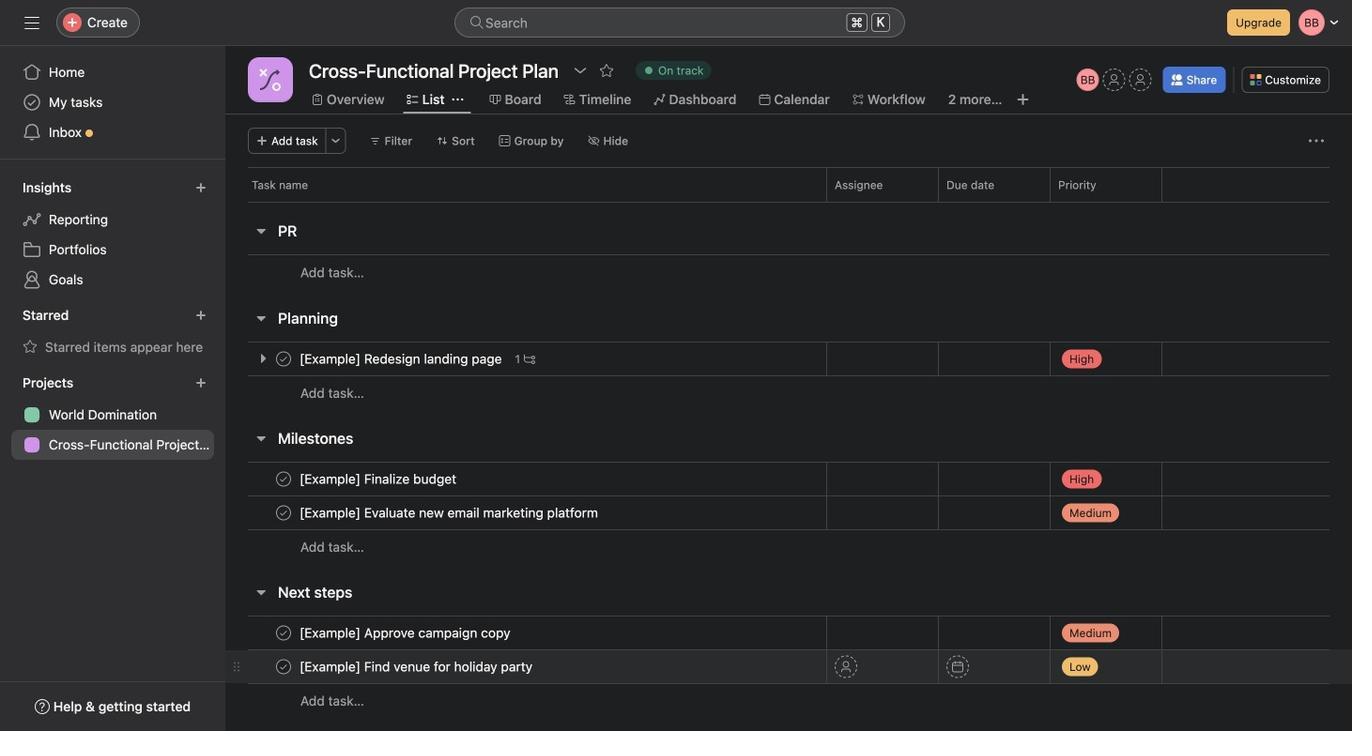 Task type: locate. For each thing, give the bounding box(es) containing it.
3 mark complete image from the top
[[272, 656, 295, 679]]

insights element
[[0, 171, 225, 299]]

mark complete image
[[272, 348, 295, 371], [272, 502, 295, 525], [272, 656, 295, 679]]

Mark complete checkbox
[[272, 348, 295, 371], [272, 502, 295, 525], [272, 622, 295, 645], [272, 656, 295, 679]]

show options image
[[573, 63, 588, 78]]

1 subtask image
[[524, 354, 536, 365]]

1 vertical spatial mark complete image
[[272, 502, 295, 525]]

3 mark complete checkbox from the top
[[272, 622, 295, 645]]

0 vertical spatial collapse task list for this group image
[[254, 224, 269, 239]]

4 mark complete checkbox from the top
[[272, 656, 295, 679]]

row
[[225, 167, 1353, 202], [248, 201, 1330, 203], [225, 255, 1353, 290], [225, 342, 1353, 377], [225, 376, 1353, 411], [225, 462, 1353, 497], [225, 496, 1353, 531], [225, 530, 1353, 565], [225, 616, 1353, 651], [225, 650, 1353, 685], [225, 684, 1353, 719]]

2 mark complete image from the top
[[272, 622, 295, 645]]

3 collapse task list for this group image from the top
[[254, 585, 269, 600]]

None field
[[455, 8, 906, 38]]

mark complete image for task name text field in [example] finalize budget 'cell'
[[272, 468, 295, 491]]

None text field
[[304, 54, 564, 87]]

global element
[[0, 46, 225, 159]]

more actions image
[[330, 135, 342, 147]]

collapse task list for this group image
[[254, 224, 269, 239], [254, 431, 269, 446], [254, 585, 269, 600]]

1 vertical spatial collapse task list for this group image
[[254, 431, 269, 446]]

1 mark complete checkbox from the top
[[272, 348, 295, 371]]

2 mark complete checkbox from the top
[[272, 502, 295, 525]]

header next steps tree grid
[[225, 616, 1353, 719]]

Search tasks, projects, and more text field
[[455, 8, 906, 38]]

mark complete checkbox inside [example] redesign landing page cell
[[272, 348, 295, 371]]

collapse task list for this group image
[[254, 311, 269, 326]]

0 vertical spatial mark complete image
[[272, 348, 295, 371]]

2 mark complete image from the top
[[272, 502, 295, 525]]

4 task name text field from the top
[[296, 658, 538, 677]]

mark complete image
[[272, 468, 295, 491], [272, 622, 295, 645]]

projects element
[[0, 366, 225, 464]]

mark complete image inside [example] approve campaign copy cell
[[272, 622, 295, 645]]

task name text field inside [example] approve campaign copy cell
[[296, 624, 516, 643]]

task name text field for [example] approve campaign copy cell at the bottom
[[296, 624, 516, 643]]

1 vertical spatial mark complete image
[[272, 622, 295, 645]]

mark complete image for task name text field within [example] find venue for holiday party cell
[[272, 656, 295, 679]]

mark complete image inside [example] finalize budget 'cell'
[[272, 468, 295, 491]]

mark complete checkbox for task name text field within [example] approve campaign copy cell
[[272, 622, 295, 645]]

mark complete checkbox inside [example] approve campaign copy cell
[[272, 622, 295, 645]]

mark complete checkbox for task name text box
[[272, 502, 295, 525]]

2 vertical spatial mark complete image
[[272, 656, 295, 679]]

tab actions image
[[452, 94, 464, 105]]

0 vertical spatial mark complete image
[[272, 468, 295, 491]]

2 collapse task list for this group image from the top
[[254, 431, 269, 446]]

1 task name text field from the top
[[296, 350, 508, 369]]

2 vertical spatial collapse task list for this group image
[[254, 585, 269, 600]]

1 mark complete image from the top
[[272, 468, 295, 491]]

add items to starred image
[[195, 310, 207, 321]]

[example] evaluate new email marketing platform cell
[[225, 496, 827, 531]]

3 task name text field from the top
[[296, 624, 516, 643]]

Task name text field
[[296, 350, 508, 369], [296, 470, 462, 489], [296, 624, 516, 643], [296, 658, 538, 677]]

task name text field inside [example] find venue for holiday party cell
[[296, 658, 538, 677]]

new insights image
[[195, 182, 207, 194]]

1 mark complete image from the top
[[272, 348, 295, 371]]

Task name text field
[[296, 504, 604, 523]]

mark complete image inside [example] find venue for holiday party cell
[[272, 656, 295, 679]]

2 task name text field from the top
[[296, 470, 462, 489]]

task name text field inside [example] finalize budget 'cell'
[[296, 470, 462, 489]]

mark complete checkbox inside [example] find venue for holiday party cell
[[272, 656, 295, 679]]

mark complete image inside [example] evaluate new email marketing platform cell
[[272, 502, 295, 525]]

expand subtask list for the task [example] redesign landing page image
[[256, 351, 271, 366]]

line_and_symbols image
[[259, 69, 282, 91]]

mark complete checkbox inside [example] evaluate new email marketing platform cell
[[272, 502, 295, 525]]

more actions image
[[1310, 133, 1325, 148]]



Task type: vqa. For each thing, say whether or not it's contained in the screenshot.
third Mark complete option from the top
yes



Task type: describe. For each thing, give the bounding box(es) containing it.
header planning tree grid
[[225, 342, 1353, 411]]

[example] find venue for holiday party cell
[[225, 650, 827, 685]]

1 collapse task list for this group image from the top
[[254, 224, 269, 239]]

mark complete image for task name text box
[[272, 502, 295, 525]]

manage project members image
[[1077, 69, 1100, 91]]

collapse task list for this group image for header milestones tree grid
[[254, 431, 269, 446]]

header milestones tree grid
[[225, 462, 1353, 565]]

add to starred image
[[599, 63, 614, 78]]

[example] approve campaign copy cell
[[225, 616, 827, 651]]

Mark complete checkbox
[[272, 468, 295, 491]]

task name text field for [example] find venue for holiday party cell
[[296, 658, 538, 677]]

[example] redesign landing page cell
[[225, 342, 827, 377]]

collapse task list for this group image for header next steps 'tree grid'
[[254, 585, 269, 600]]

add tab image
[[1016, 92, 1031, 107]]

[example] finalize budget cell
[[225, 462, 827, 497]]

mark complete checkbox for task name text field within [example] find venue for holiday party cell
[[272, 656, 295, 679]]

starred element
[[0, 299, 225, 366]]

task name text field inside [example] redesign landing page cell
[[296, 350, 508, 369]]

mark complete image for task name text field within [example] approve campaign copy cell
[[272, 622, 295, 645]]

task name text field for [example] finalize budget 'cell'
[[296, 470, 462, 489]]

new project or portfolio image
[[195, 378, 207, 389]]

hide sidebar image
[[24, 15, 39, 30]]



